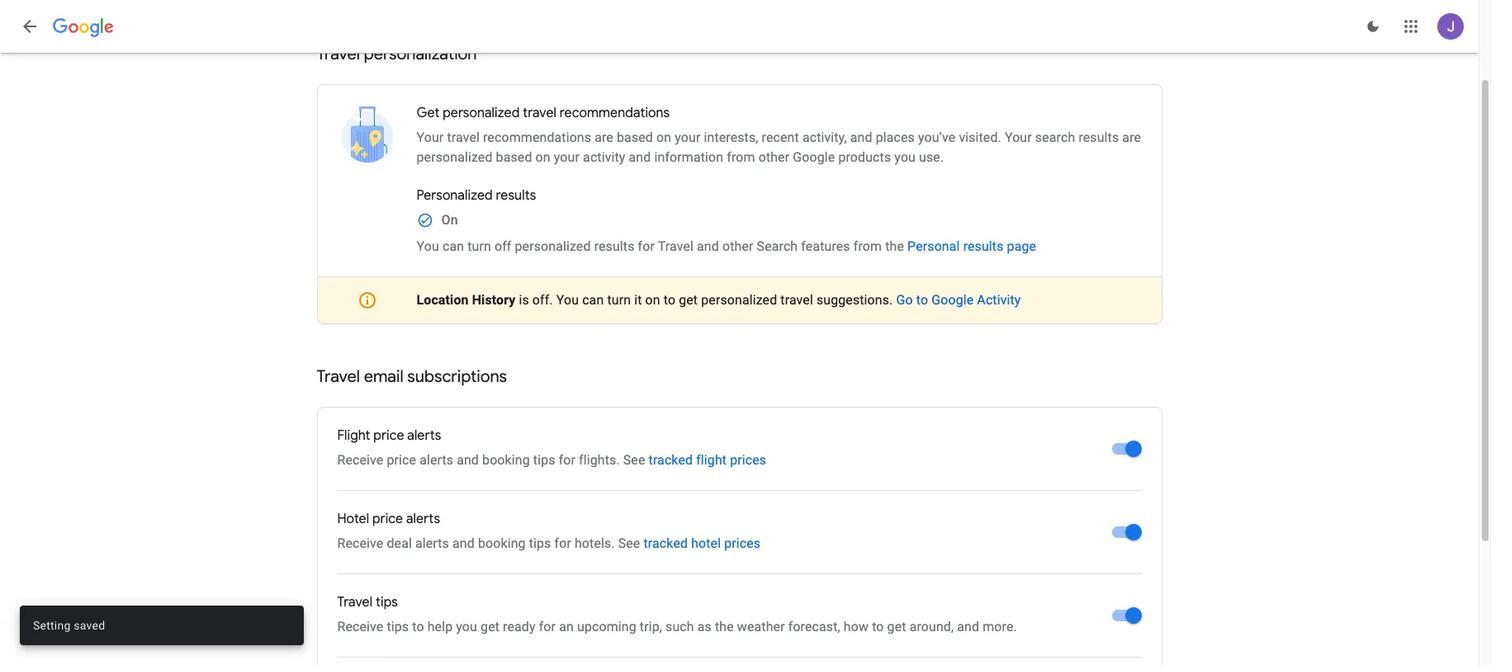 Task type: describe. For each thing, give the bounding box(es) containing it.
see for flight price alerts
[[623, 452, 645, 468]]

off.
[[532, 292, 553, 308]]

to right go
[[916, 292, 928, 308]]

booking for hotel price alerts
[[478, 536, 526, 551]]

0 vertical spatial your
[[675, 130, 700, 145]]

0 horizontal spatial get
[[481, 619, 500, 635]]

personalization
[[364, 44, 477, 64]]

travel for travel email subscriptions
[[317, 367, 360, 387]]

as
[[697, 619, 712, 635]]

go back image
[[20, 17, 40, 36]]

personal
[[907, 239, 960, 254]]

2 your from the left
[[1005, 130, 1032, 145]]

and inside hotel price alerts receive deal alerts and booking tips for hotels. see tracked hotel prices
[[452, 536, 475, 551]]

1 horizontal spatial turn
[[607, 292, 631, 308]]

tips inside hotel price alerts receive deal alerts and booking tips for hotels. see tracked hotel prices
[[529, 536, 551, 551]]

1 vertical spatial can
[[582, 292, 604, 308]]

page
[[1007, 239, 1036, 254]]

hotels.
[[575, 536, 615, 551]]

saved
[[74, 619, 105, 632]]

for up it
[[638, 239, 655, 254]]

the inside travel tips receive tips to help you get ready for an upcoming trip, such as the weather forecast, how to get around, and more.
[[715, 619, 734, 635]]

setting saved
[[33, 619, 105, 632]]

you've
[[918, 130, 955, 145]]

2 vertical spatial on
[[645, 292, 660, 308]]

suggestions.
[[816, 292, 893, 308]]

travel email subscriptions
[[317, 367, 507, 387]]

it
[[634, 292, 642, 308]]

1 vertical spatial other
[[722, 239, 753, 254]]

activity,
[[802, 130, 847, 145]]

0 vertical spatial travel
[[523, 105, 556, 121]]

to left help
[[412, 619, 424, 635]]

visited.
[[959, 130, 1001, 145]]

1 vertical spatial based
[[496, 149, 532, 165]]

tips inside "flight price alerts receive price alerts and booking tips for flights. see tracked flight prices"
[[533, 452, 555, 468]]

forecast,
[[788, 619, 840, 635]]

tips down the "deal"
[[376, 594, 398, 611]]

and inside travel tips receive tips to help you get ready for an upcoming trip, such as the weather forecast, how to get around, and more.
[[957, 619, 979, 635]]

and inside "flight price alerts receive price alerts and booking tips for flights. see tracked flight prices"
[[457, 452, 479, 468]]

off
[[494, 239, 511, 254]]

you inside travel tips receive tips to help you get ready for an upcoming trip, such as the weather forecast, how to get around, and more.
[[456, 619, 477, 635]]

go
[[896, 292, 913, 308]]

flights.
[[579, 452, 620, 468]]

places
[[876, 130, 915, 145]]

0 horizontal spatial travel
[[447, 130, 480, 145]]

more.
[[983, 619, 1017, 635]]

google inside get personalized travel recommendations your travel recommendations are based on your interests, recent activity, and places you've visited. your search results are personalized based on your activity and information from other google products you use.
[[793, 149, 835, 165]]

flight price alerts receive price alerts and booking tips for flights. see tracked flight prices
[[337, 428, 766, 468]]

2 are from the left
[[1122, 130, 1141, 145]]

flight
[[696, 452, 727, 468]]

history
[[472, 292, 515, 308]]

personalized right get on the top left
[[443, 105, 520, 121]]

hotel price alerts receive deal alerts and booking tips for hotels. see tracked hotel prices
[[337, 511, 761, 551]]

from inside get personalized travel recommendations your travel recommendations are based on your interests, recent activity, and places you've visited. your search results are personalized based on your activity and information from other google products you use.
[[727, 149, 755, 165]]

help
[[427, 619, 453, 635]]

interests,
[[704, 130, 758, 145]]

flight
[[337, 428, 370, 444]]

results inside get personalized travel recommendations your travel recommendations are based on your interests, recent activity, and places you've visited. your search results are personalized based on your activity and information from other google products you use.
[[1079, 130, 1119, 145]]

you inside get personalized travel recommendations your travel recommendations are based on your interests, recent activity, and places you've visited. your search results are personalized based on your activity and information from other google products you use.
[[894, 149, 916, 165]]

email
[[364, 367, 403, 387]]

0 vertical spatial based
[[617, 130, 653, 145]]

travel tips receive tips to help you get ready for an upcoming trip, such as the weather forecast, how to get around, and more.
[[337, 594, 1017, 635]]

0 vertical spatial recommendations
[[560, 105, 670, 121]]

price for flight
[[373, 428, 404, 444]]

search
[[757, 239, 798, 254]]

2 horizontal spatial get
[[887, 619, 906, 635]]

see for hotel price alerts
[[618, 536, 640, 551]]

location
[[417, 292, 469, 308]]

information
[[654, 149, 723, 165]]

activity
[[583, 149, 625, 165]]

1 horizontal spatial get
[[679, 292, 698, 308]]

tracked for hotel price alerts
[[644, 536, 688, 551]]

change appearance image
[[1353, 7, 1393, 46]]

you can turn off personalized results for travel and other search features from the personal results page
[[417, 239, 1036, 254]]

personalized down you can turn off personalized results for travel and other search features from the personal results page
[[701, 292, 777, 308]]

personal results page link
[[907, 239, 1036, 254]]

1 horizontal spatial google
[[931, 292, 974, 308]]

setting
[[33, 619, 71, 632]]



Task type: vqa. For each thing, say whether or not it's contained in the screenshot.
2nd S from right
no



Task type: locate. For each thing, give the bounding box(es) containing it.
upcoming
[[577, 619, 636, 635]]

tracked for flight price alerts
[[649, 452, 693, 468]]

on
[[656, 130, 671, 145], [535, 149, 550, 165], [645, 292, 660, 308]]

on
[[441, 212, 458, 228]]

0 vertical spatial from
[[727, 149, 755, 165]]

1 vertical spatial see
[[618, 536, 640, 551]]

your down get on the top left
[[417, 130, 444, 145]]

1 vertical spatial you
[[456, 619, 477, 635]]

2 receive from the top
[[337, 536, 383, 551]]

receive inside travel tips receive tips to help you get ready for an upcoming trip, such as the weather forecast, how to get around, and more.
[[337, 619, 383, 635]]

for for travel tips
[[539, 619, 556, 635]]

turn left it
[[607, 292, 631, 308]]

0 horizontal spatial you
[[417, 239, 439, 254]]

and
[[850, 130, 872, 145], [629, 149, 651, 165], [697, 239, 719, 254], [457, 452, 479, 468], [452, 536, 475, 551], [957, 619, 979, 635]]

use.
[[919, 149, 944, 165]]

can left it
[[582, 292, 604, 308]]

prices inside hotel price alerts receive deal alerts and booking tips for hotels. see tracked hotel prices
[[724, 536, 761, 551]]

see right hotels.
[[618, 536, 640, 551]]

recommendations
[[560, 105, 670, 121], [483, 130, 591, 145]]

alerts
[[407, 428, 441, 444], [420, 452, 453, 468], [406, 511, 440, 528], [415, 536, 449, 551]]

the
[[885, 239, 904, 254], [715, 619, 734, 635]]

0 vertical spatial the
[[885, 239, 904, 254]]

0 vertical spatial can
[[442, 239, 464, 254]]

google left activity on the top
[[931, 292, 974, 308]]

1 vertical spatial your
[[554, 149, 580, 165]]

other
[[758, 149, 789, 165], [722, 239, 753, 254]]

1 vertical spatial from
[[853, 239, 882, 254]]

based up the activity
[[617, 130, 653, 145]]

0 vertical spatial tracked
[[649, 452, 693, 468]]

1 horizontal spatial other
[[758, 149, 789, 165]]

are up the activity
[[595, 130, 613, 145]]

1 horizontal spatial you
[[556, 292, 579, 308]]

2 horizontal spatial travel
[[780, 292, 813, 308]]

1 horizontal spatial based
[[617, 130, 653, 145]]

receive for flight
[[337, 452, 383, 468]]

receive
[[337, 452, 383, 468], [337, 536, 383, 551], [337, 619, 383, 635]]

0 vertical spatial booking
[[482, 452, 530, 468]]

2 vertical spatial receive
[[337, 619, 383, 635]]

for for hotel price alerts
[[554, 536, 571, 551]]

1 horizontal spatial your
[[675, 130, 700, 145]]

get right it
[[679, 292, 698, 308]]

1 vertical spatial booking
[[478, 536, 526, 551]]

1 horizontal spatial can
[[582, 292, 604, 308]]

the right as
[[715, 619, 734, 635]]

tracked
[[649, 452, 693, 468], [644, 536, 688, 551]]

tracked left hotel
[[644, 536, 688, 551]]

results up off
[[496, 187, 536, 204]]

location history is off. you can turn it on to get personalized travel suggestions. go to google activity
[[417, 292, 1021, 308]]

booking inside "flight price alerts receive price alerts and booking tips for flights. see tracked flight prices"
[[482, 452, 530, 468]]

0 vertical spatial you
[[894, 149, 916, 165]]

results left page
[[963, 239, 1004, 254]]

from
[[727, 149, 755, 165], [853, 239, 882, 254]]

other down 'recent'
[[758, 149, 789, 165]]

0 horizontal spatial from
[[727, 149, 755, 165]]

1 vertical spatial recommendations
[[483, 130, 591, 145]]

google down activity,
[[793, 149, 835, 165]]

from right features
[[853, 239, 882, 254]]

are right search
[[1122, 130, 1141, 145]]

prices for flight price alerts
[[730, 452, 766, 468]]

0 horizontal spatial you
[[456, 619, 477, 635]]

for inside "flight price alerts receive price alerts and booking tips for flights. see tracked flight prices"
[[559, 452, 575, 468]]

see right flights. at the bottom of the page
[[623, 452, 645, 468]]

deal
[[387, 536, 412, 551]]

tracked flight prices link
[[649, 452, 766, 468]]

1 vertical spatial receive
[[337, 536, 383, 551]]

get left ready
[[481, 619, 500, 635]]

1 vertical spatial price
[[387, 452, 416, 468]]

results
[[1079, 130, 1119, 145], [496, 187, 536, 204], [594, 239, 634, 254], [963, 239, 1004, 254]]

your left search
[[1005, 130, 1032, 145]]

for left an
[[539, 619, 556, 635]]

1 horizontal spatial are
[[1122, 130, 1141, 145]]

results up it
[[594, 239, 634, 254]]

tracked hotel prices link
[[644, 536, 761, 551]]

0 horizontal spatial are
[[595, 130, 613, 145]]

1 horizontal spatial travel
[[523, 105, 556, 121]]

for for flight price alerts
[[559, 452, 575, 468]]

on left the activity
[[535, 149, 550, 165]]

1 receive from the top
[[337, 452, 383, 468]]

are
[[595, 130, 613, 145], [1122, 130, 1141, 145]]

travel
[[317, 44, 360, 64], [658, 239, 693, 254], [317, 367, 360, 387], [337, 594, 372, 611]]

personalized
[[443, 105, 520, 121], [417, 149, 493, 165], [515, 239, 591, 254], [701, 292, 777, 308]]

booking
[[482, 452, 530, 468], [478, 536, 526, 551]]

0 horizontal spatial other
[[722, 239, 753, 254]]

2 vertical spatial price
[[372, 511, 403, 528]]

search
[[1035, 130, 1075, 145]]

get left around,
[[887, 619, 906, 635]]

the left personal
[[885, 239, 904, 254]]

you down places
[[894, 149, 916, 165]]

1 vertical spatial the
[[715, 619, 734, 635]]

0 vertical spatial price
[[373, 428, 404, 444]]

products
[[838, 149, 891, 165]]

personalized
[[417, 187, 493, 204]]

your
[[417, 130, 444, 145], [1005, 130, 1032, 145]]

0 horizontal spatial based
[[496, 149, 532, 165]]

for left hotels.
[[554, 536, 571, 551]]

tips left help
[[387, 619, 409, 635]]

you right off.
[[556, 292, 579, 308]]

tracked left "flight"
[[649, 452, 693, 468]]

your
[[675, 130, 700, 145], [554, 149, 580, 165]]

receive for hotel
[[337, 536, 383, 551]]

is
[[519, 292, 529, 308]]

from down interests, on the top of the page
[[727, 149, 755, 165]]

receive inside hotel price alerts receive deal alerts and booking tips for hotels. see tracked hotel prices
[[337, 536, 383, 551]]

get personalized travel recommendations your travel recommendations are based on your interests, recent activity, and places you've visited. your search results are personalized based on your activity and information from other google products you use.
[[417, 105, 1141, 165]]

on right it
[[645, 292, 660, 308]]

0 vertical spatial you
[[417, 239, 439, 254]]

for
[[638, 239, 655, 254], [559, 452, 575, 468], [554, 536, 571, 551], [539, 619, 556, 635]]

an
[[559, 619, 574, 635]]

1 are from the left
[[595, 130, 613, 145]]

1 vertical spatial on
[[535, 149, 550, 165]]

see inside hotel price alerts receive deal alerts and booking tips for hotels. see tracked hotel prices
[[618, 536, 640, 551]]

price for hotel
[[372, 511, 403, 528]]

you
[[417, 239, 439, 254], [556, 292, 579, 308]]

0 vertical spatial see
[[623, 452, 645, 468]]

hotel
[[337, 511, 369, 528]]

how
[[844, 619, 869, 635]]

receive left help
[[337, 619, 383, 635]]

on up information
[[656, 130, 671, 145]]

0 vertical spatial receive
[[337, 452, 383, 468]]

1 horizontal spatial your
[[1005, 130, 1032, 145]]

0 horizontal spatial your
[[417, 130, 444, 145]]

travel for travel personalization
[[317, 44, 360, 64]]

1 horizontal spatial from
[[853, 239, 882, 254]]

1 vertical spatial google
[[931, 292, 974, 308]]

features
[[801, 239, 850, 254]]

see
[[623, 452, 645, 468], [618, 536, 640, 551]]

0 vertical spatial prices
[[730, 452, 766, 468]]

prices inside "flight price alerts receive price alerts and booking tips for flights. see tracked flight prices"
[[730, 452, 766, 468]]

price inside hotel price alerts receive deal alerts and booking tips for hotels. see tracked hotel prices
[[372, 511, 403, 528]]

hotel
[[691, 536, 721, 551]]

1 vertical spatial you
[[556, 292, 579, 308]]

to right the how
[[872, 619, 884, 635]]

1 vertical spatial prices
[[724, 536, 761, 551]]

0 horizontal spatial the
[[715, 619, 734, 635]]

get
[[417, 105, 440, 121]]

personalized results
[[417, 187, 536, 204]]

travel
[[523, 105, 556, 121], [447, 130, 480, 145], [780, 292, 813, 308]]

tracked inside hotel price alerts receive deal alerts and booking tips for hotels. see tracked hotel prices
[[644, 536, 688, 551]]

prices
[[730, 452, 766, 468], [724, 536, 761, 551]]

prices right "flight"
[[730, 452, 766, 468]]

0 vertical spatial other
[[758, 149, 789, 165]]

1 your from the left
[[417, 130, 444, 145]]

can
[[442, 239, 464, 254], [582, 292, 604, 308]]

turn
[[467, 239, 491, 254], [607, 292, 631, 308]]

travel personalization
[[317, 44, 477, 64]]

prices right hotel
[[724, 536, 761, 551]]

0 horizontal spatial can
[[442, 239, 464, 254]]

can down on
[[442, 239, 464, 254]]

1 horizontal spatial the
[[885, 239, 904, 254]]

to right it
[[664, 292, 675, 308]]

ready
[[503, 619, 536, 635]]

tips left flights. at the bottom of the page
[[533, 452, 555, 468]]

based
[[617, 130, 653, 145], [496, 149, 532, 165]]

activity
[[977, 292, 1021, 308]]

you
[[894, 149, 916, 165], [456, 619, 477, 635]]

0 vertical spatial on
[[656, 130, 671, 145]]

receive inside "flight price alerts receive price alerts and booking tips for flights. see tracked flight prices"
[[337, 452, 383, 468]]

get
[[679, 292, 698, 308], [481, 619, 500, 635], [887, 619, 906, 635]]

go to google activity link
[[896, 292, 1021, 308]]

your left the activity
[[554, 149, 580, 165]]

for left flights. at the bottom of the page
[[559, 452, 575, 468]]

booking inside hotel price alerts receive deal alerts and booking tips for hotels. see tracked hotel prices
[[478, 536, 526, 551]]

results right search
[[1079, 130, 1119, 145]]

for inside travel tips receive tips to help you get ready for an upcoming trip, such as the weather forecast, how to get around, and more.
[[539, 619, 556, 635]]

1 horizontal spatial you
[[894, 149, 916, 165]]

to
[[664, 292, 675, 308], [916, 292, 928, 308], [412, 619, 424, 635], [872, 619, 884, 635]]

travel inside travel tips receive tips to help you get ready for an upcoming trip, such as the weather forecast, how to get around, and more.
[[337, 594, 372, 611]]

recent
[[762, 130, 799, 145]]

tips
[[533, 452, 555, 468], [529, 536, 551, 551], [376, 594, 398, 611], [387, 619, 409, 635]]

other inside get personalized travel recommendations your travel recommendations are based on your interests, recent activity, and places you've visited. your search results are personalized based on your activity and information from other google products you use.
[[758, 149, 789, 165]]

turn left off
[[467, 239, 491, 254]]

0 horizontal spatial google
[[793, 149, 835, 165]]

tips left hotels.
[[529, 536, 551, 551]]

travel for travel tips receive tips to help you get ready for an upcoming trip, such as the weather forecast, how to get around, and more.
[[337, 594, 372, 611]]

other left search
[[722, 239, 753, 254]]

tracked inside "flight price alerts receive price alerts and booking tips for flights. see tracked flight prices"
[[649, 452, 693, 468]]

booking for flight price alerts
[[482, 452, 530, 468]]

prices for hotel price alerts
[[724, 536, 761, 551]]

such
[[665, 619, 694, 635]]

weather
[[737, 619, 785, 635]]

see inside "flight price alerts receive price alerts and booking tips for flights. see tracked flight prices"
[[623, 452, 645, 468]]

you right help
[[456, 619, 477, 635]]

0 horizontal spatial your
[[554, 149, 580, 165]]

google
[[793, 149, 835, 165], [931, 292, 974, 308]]

0 vertical spatial turn
[[467, 239, 491, 254]]

you up 'location'
[[417, 239, 439, 254]]

subscriptions
[[407, 367, 507, 387]]

3 receive from the top
[[337, 619, 383, 635]]

receive down hotel on the bottom left
[[337, 536, 383, 551]]

around,
[[909, 619, 954, 635]]

for inside hotel price alerts receive deal alerts and booking tips for hotels. see tracked hotel prices
[[554, 536, 571, 551]]

personalized right off
[[515, 239, 591, 254]]

receive down the flight
[[337, 452, 383, 468]]

1 vertical spatial turn
[[607, 292, 631, 308]]

1 vertical spatial travel
[[447, 130, 480, 145]]

trip,
[[640, 619, 662, 635]]

personalized up personalized
[[417, 149, 493, 165]]

based up "personalized results"
[[496, 149, 532, 165]]

0 vertical spatial google
[[793, 149, 835, 165]]

your up information
[[675, 130, 700, 145]]

price
[[373, 428, 404, 444], [387, 452, 416, 468], [372, 511, 403, 528]]

1 vertical spatial tracked
[[644, 536, 688, 551]]

2 vertical spatial travel
[[780, 292, 813, 308]]

0 horizontal spatial turn
[[467, 239, 491, 254]]



